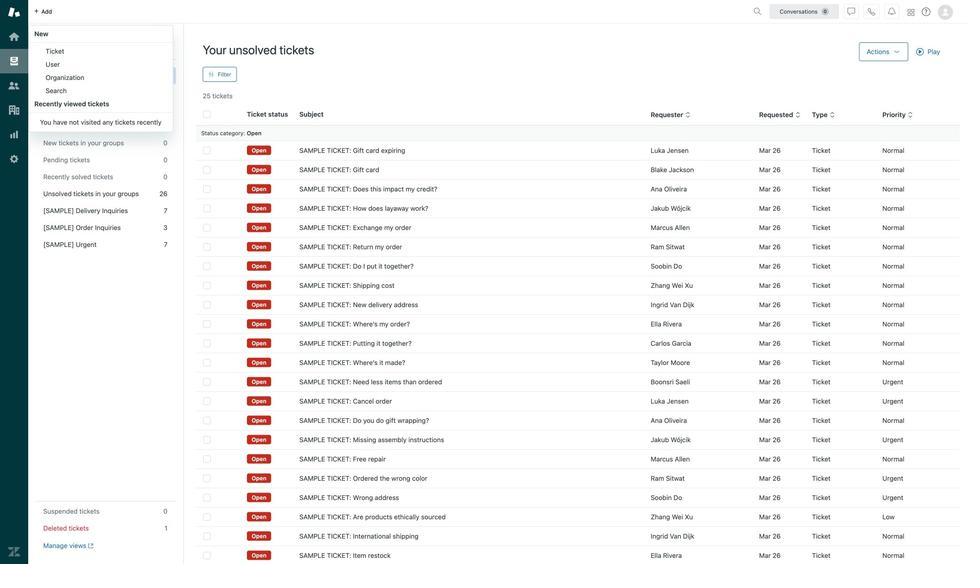 Task type: locate. For each thing, give the bounding box(es) containing it.
7 row from the top
[[196, 257, 961, 276]]

2 row from the top
[[196, 160, 961, 180]]

admin image
[[8, 153, 20, 165]]

8 row from the top
[[196, 276, 961, 295]]

opens in a new tab image
[[86, 543, 94, 549]]

15 row from the top
[[196, 411, 961, 430]]

row
[[196, 141, 961, 160], [196, 160, 961, 180], [196, 180, 961, 199], [196, 199, 961, 218], [196, 218, 961, 237], [196, 237, 961, 257], [196, 257, 961, 276], [196, 276, 961, 295], [196, 295, 961, 315], [196, 315, 961, 334], [196, 334, 961, 353], [196, 353, 961, 373], [196, 373, 961, 392], [196, 392, 961, 411], [196, 411, 961, 430], [196, 430, 961, 450], [196, 450, 961, 469], [196, 469, 961, 488], [196, 488, 961, 508], [196, 508, 961, 527], [196, 527, 961, 546], [196, 546, 961, 564]]

19 row from the top
[[196, 488, 961, 508]]

3 menu item from the top
[[29, 71, 173, 84]]

zendesk products image
[[909, 9, 915, 16]]

17 row from the top
[[196, 450, 961, 469]]

menu item
[[29, 45, 173, 58], [29, 58, 173, 71], [29, 71, 173, 84], [29, 84, 173, 97]]

notifications image
[[889, 8, 896, 15]]

get started image
[[8, 31, 20, 43]]

14 row from the top
[[196, 392, 961, 411]]

16 row from the top
[[196, 430, 961, 450]]

views image
[[8, 55, 20, 67]]

menu
[[28, 25, 173, 132]]

zendesk support image
[[8, 6, 20, 18]]

2 menu item from the top
[[29, 58, 173, 71]]

18 row from the top
[[196, 469, 961, 488]]

20 row from the top
[[196, 508, 961, 527]]

11 row from the top
[[196, 334, 961, 353]]



Task type: describe. For each thing, give the bounding box(es) containing it.
21 row from the top
[[196, 527, 961, 546]]

organizations image
[[8, 104, 20, 116]]

9 row from the top
[[196, 295, 961, 315]]

4 row from the top
[[196, 199, 961, 218]]

button displays agent's chat status as invisible. image
[[848, 8, 856, 15]]

6 row from the top
[[196, 237, 961, 257]]

1 menu item from the top
[[29, 45, 173, 58]]

4 menu item from the top
[[29, 84, 173, 97]]

customers image
[[8, 80, 20, 92]]

hide panel views image
[[165, 46, 172, 54]]

12 row from the top
[[196, 353, 961, 373]]

13 row from the top
[[196, 373, 961, 392]]

get help image
[[923, 8, 931, 16]]

3 row from the top
[[196, 180, 961, 199]]

reporting image
[[8, 129, 20, 141]]

10 row from the top
[[196, 315, 961, 334]]

22 row from the top
[[196, 546, 961, 564]]

main element
[[0, 0, 28, 564]]

5 row from the top
[[196, 218, 961, 237]]

zendesk image
[[8, 546, 20, 558]]

1 row from the top
[[196, 141, 961, 160]]



Task type: vqa. For each thing, say whether or not it's contained in the screenshot.
17th row from the top of the page
yes



